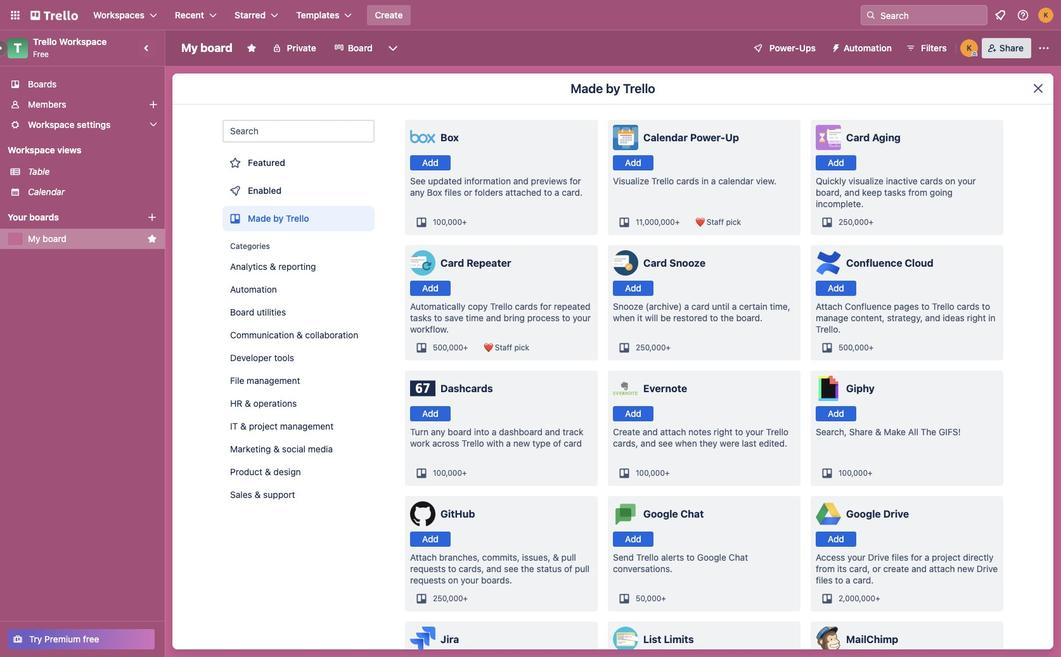 Task type: vqa. For each thing, say whether or not it's contained in the screenshot.


Task type: describe. For each thing, give the bounding box(es) containing it.
and inside attach confluence pages to trello cards to manage content, strategy, and ideas right in trello.
[[925, 313, 941, 323]]

by inside made by trello link
[[273, 213, 284, 224]]

on inside quickly visualize inactive cards on your board, and keep tasks from going incomplete.
[[945, 176, 956, 186]]

until
[[712, 301, 730, 312]]

add button for box
[[410, 155, 451, 171]]

any inside the see updated information and previews for any box files or folders attached to a card.
[[410, 187, 425, 198]]

calendar power-up
[[643, 132, 739, 143]]

100,000 + for box
[[433, 217, 467, 227]]

quickly visualize inactive cards on your board, and keep tasks from going incomplete.
[[816, 176, 976, 209]]

2 horizontal spatial files
[[892, 552, 909, 563]]

1 horizontal spatial made
[[571, 81, 603, 96]]

communication
[[230, 330, 294, 340]]

to inside attach branches, commits, issues, & pull requests to cards, and see the status of pull requests on your boards.
[[448, 564, 456, 574]]

1 requests from the top
[[410, 564, 446, 574]]

it
[[230, 421, 238, 432]]

trello inside send trello alerts to google chat conversations.
[[636, 552, 659, 563]]

2 vertical spatial drive
[[977, 564, 998, 574]]

2,000,000
[[839, 594, 876, 604]]

track
[[563, 427, 584, 437]]

ideas
[[943, 313, 965, 323]]

0 vertical spatial confluence
[[846, 257, 903, 269]]

across
[[432, 438, 459, 449]]

your boards with 1 items element
[[8, 210, 128, 225]]

and inside quickly visualize inactive cards on your board, and keep tasks from going incomplete.
[[845, 187, 860, 198]]

to inside snooze (archive) a card until a certain time, when it will be restored to the board.
[[710, 313, 718, 323]]

0 horizontal spatial 250,000 +
[[433, 594, 468, 604]]

limits
[[664, 634, 694, 645]]

+ for giphy
[[868, 468, 873, 478]]

to inside create and attach notes right to your trello cards, and see when they were last edited.
[[735, 427, 743, 437]]

board inside board name text field
[[200, 41, 232, 55]]

hr & operations link
[[223, 394, 375, 414]]

100,000 for evernote
[[636, 468, 665, 478]]

and inside turn any board into a dashboard and track work across trello with a new type of card
[[545, 427, 560, 437]]

+ for github
[[463, 594, 468, 604]]

card. inside the see updated information and previews for any box files or folders attached to a card.
[[562, 187, 583, 198]]

add button for calendar power-up
[[613, 155, 654, 171]]

0 vertical spatial kendallparks02 (kendallparks02) image
[[1038, 8, 1054, 23]]

workspace inside trello workspace free
[[59, 36, 107, 47]]

a left calendar
[[711, 176, 716, 186]]

cards down calendar power-up on the top right of the page
[[676, 176, 699, 186]]

or inside the see updated information and previews for any box files or folders attached to a card.
[[464, 187, 472, 198]]

trello workspace link
[[33, 36, 107, 47]]

and inside automatically copy trello cards for repeated tasks to save time and bring process to your workflow.
[[486, 313, 501, 323]]

board inside my board link
[[43, 233, 67, 244]]

collaboration
[[305, 330, 358, 340]]

0 vertical spatial drive
[[883, 508, 909, 520]]

file management
[[230, 375, 300, 386]]

workspace views
[[8, 145, 81, 155]]

1 horizontal spatial files
[[816, 575, 833, 586]]

visualize trello cards in a calendar view.
[[613, 176, 777, 186]]

manage
[[816, 313, 849, 323]]

2 500,000 from the left
[[839, 343, 869, 352]]

boards
[[28, 79, 57, 89]]

1 vertical spatial made by trello
[[248, 213, 309, 224]]

1 500,000 from the left
[[433, 343, 463, 352]]

see for github
[[504, 564, 519, 574]]

enabled link
[[223, 178, 375, 203]]

Board name text field
[[175, 38, 239, 58]]

create button
[[367, 5, 410, 25]]

workflow.
[[410, 324, 449, 335]]

your
[[8, 212, 27, 223]]

100,000 + for giphy
[[839, 468, 873, 478]]

board.
[[736, 313, 763, 323]]

my inside my board link
[[28, 233, 40, 244]]

of inside turn any board into a dashboard and track work across trello with a new type of card
[[553, 438, 561, 449]]

add for google chat
[[625, 534, 641, 545]]

table
[[28, 166, 50, 177]]

settings
[[77, 119, 111, 130]]

add for github
[[422, 534, 439, 545]]

0 vertical spatial chat
[[681, 508, 704, 520]]

trello inside attach confluence pages to trello cards to manage content, strategy, and ideas right in trello.
[[932, 301, 955, 312]]

it & project management link
[[223, 417, 375, 437]]

& inside attach branches, commits, issues, & pull requests to cards, and see the status of pull requests on your boards.
[[553, 552, 559, 563]]

your inside attach branches, commits, issues, & pull requests to cards, and see the status of pull requests on your boards.
[[461, 575, 479, 586]]

analytics & reporting
[[230, 261, 316, 272]]

dashboard
[[499, 427, 543, 437]]

250,000 + for aging
[[839, 217, 874, 227]]

a inside the see updated information and previews for any box files or folders attached to a card.
[[555, 187, 559, 198]]

strategy,
[[887, 313, 923, 323]]

inactive
[[886, 176, 918, 186]]

google chat
[[643, 508, 704, 520]]

board,
[[816, 187, 842, 198]]

marketing & social media link
[[223, 439, 375, 460]]

a down 'its'
[[846, 575, 851, 586]]

add for card aging
[[828, 157, 844, 168]]

members link
[[0, 94, 165, 115]]

try premium free
[[29, 634, 99, 645]]

card inside snooze (archive) a card until a certain time, when it will be restored to the board.
[[692, 301, 710, 312]]

+ for google chat
[[661, 594, 666, 604]]

be
[[661, 313, 671, 323]]

attach inside access your drive files for a project directly from its card, or create and attach new drive files to a card.
[[929, 564, 955, 574]]

confluence inside attach confluence pages to trello cards to manage content, strategy, and ideas right in trello.
[[845, 301, 892, 312]]

add for box
[[422, 157, 439, 168]]

to inside send trello alerts to google chat conversations.
[[687, 552, 695, 563]]

automation inside button
[[844, 42, 892, 53]]

❤️ for repeater
[[483, 343, 493, 352]]

250,000 for snooze
[[636, 343, 666, 352]]

starred icon image
[[147, 234, 157, 244]]

250,000 + for snooze
[[636, 343, 671, 352]]

a left "directly"
[[925, 552, 930, 563]]

add button for card aging
[[816, 155, 856, 171]]

share button
[[982, 38, 1031, 58]]

turn
[[410, 427, 429, 437]]

calendar for calendar
[[28, 186, 65, 197]]

1 vertical spatial drive
[[868, 552, 889, 563]]

100,000 for giphy
[[839, 468, 868, 478]]

attached
[[505, 187, 542, 198]]

trello inside automatically copy trello cards for repeated tasks to save time and bring process to your workflow.
[[490, 301, 513, 312]]

0 horizontal spatial share
[[849, 427, 873, 437]]

save
[[445, 313, 463, 323]]

0 horizontal spatial in
[[702, 176, 709, 186]]

board utilities
[[230, 307, 286, 318]]

board for board utilities
[[230, 307, 254, 318]]

add button for dashcards
[[410, 406, 451, 422]]

trello.
[[816, 324, 841, 335]]

management inside 'link'
[[280, 421, 334, 432]]

250,000 for aging
[[839, 217, 869, 227]]

new inside access your drive files for a project directly from its card, or create and attach new drive files to a card.
[[958, 564, 974, 574]]

my board link
[[28, 233, 142, 245]]

add button for google chat
[[613, 532, 654, 547]]

my inside board name text field
[[181, 41, 198, 55]]

create for create
[[375, 10, 403, 20]]

search,
[[816, 427, 847, 437]]

card,
[[849, 564, 870, 574]]

bring
[[504, 313, 525, 323]]

automation inside the automation link
[[230, 284, 277, 295]]

staff for repeater
[[495, 343, 512, 352]]

a up restored
[[684, 301, 689, 312]]

were
[[720, 438, 740, 449]]

show menu image
[[1038, 42, 1050, 55]]

incomplete.
[[816, 198, 864, 209]]

google for google drive
[[846, 508, 881, 520]]

conversations.
[[613, 564, 673, 574]]

confluence cloud
[[846, 257, 934, 269]]

add board image
[[147, 212, 157, 223]]

trello inside trello workspace free
[[33, 36, 57, 47]]

card repeater
[[441, 257, 511, 269]]

& for hr & operations
[[245, 398, 251, 409]]

process
[[527, 313, 560, 323]]

+ up 'card snooze'
[[675, 217, 680, 227]]

1 vertical spatial kendallparks02 (kendallparks02) image
[[960, 39, 978, 57]]

sm image
[[826, 38, 844, 56]]

2 requests from the top
[[410, 575, 446, 586]]

❤️ for power-
[[695, 217, 705, 227]]

enabled
[[248, 185, 282, 196]]

restored
[[673, 313, 708, 323]]

trello inside turn any board into a dashboard and track work across trello with a new type of card
[[462, 438, 484, 449]]

free
[[33, 49, 49, 59]]

100,000 for dashcards
[[433, 468, 462, 478]]

communication & collaboration link
[[223, 325, 375, 346]]

view.
[[756, 176, 777, 186]]

file
[[230, 375, 244, 386]]

+ for dashcards
[[462, 468, 467, 478]]

for for card repeater
[[540, 301, 552, 312]]

attach for confluence cloud
[[816, 301, 843, 312]]

cards inside automatically copy trello cards for repeated tasks to save time and bring process to your workflow.
[[515, 301, 538, 312]]

trello inside made by trello link
[[286, 213, 309, 224]]

t link
[[8, 38, 28, 58]]

100,000 for box
[[433, 217, 462, 227]]

& for analytics & reporting
[[270, 261, 276, 272]]

for inside the see updated information and previews for any box files or folders attached to a card.
[[570, 176, 581, 186]]

0 vertical spatial pull
[[561, 552, 576, 563]]

add button for card snooze
[[613, 281, 654, 296]]

repeater
[[467, 257, 511, 269]]

11,000,000 +
[[636, 217, 680, 227]]

in inside attach confluence pages to trello cards to manage content, strategy, and ideas right in trello.
[[988, 313, 996, 323]]

templates
[[296, 10, 339, 20]]

2 500,000 + from the left
[[839, 343, 874, 352]]

updated
[[428, 176, 462, 186]]

the
[[921, 427, 937, 437]]

project inside it & project management 'link'
[[249, 421, 278, 432]]

0 vertical spatial management
[[247, 375, 300, 386]]

right inside attach confluence pages to trello cards to manage content, strategy, and ideas right in trello.
[[967, 313, 986, 323]]

search image
[[866, 10, 876, 20]]

this member is an admin of this board. image
[[972, 51, 977, 57]]

primary element
[[0, 0, 1061, 30]]

your boards
[[8, 212, 59, 223]]

add button for confluence cloud
[[816, 281, 856, 296]]

send
[[613, 552, 634, 563]]

dashcards
[[441, 383, 493, 394]]

notes
[[689, 427, 711, 437]]

made by trello link
[[223, 206, 375, 231]]

it & project management
[[230, 421, 334, 432]]

search, share & make all the gifs!
[[816, 427, 961, 437]]

sales
[[230, 489, 252, 500]]

0 horizontal spatial 250,000
[[433, 594, 463, 604]]

starred
[[235, 10, 266, 20]]

see
[[410, 176, 426, 186]]

your inside quickly visualize inactive cards on your board, and keep tasks from going incomplete.
[[958, 176, 976, 186]]

calendar
[[718, 176, 754, 186]]

support
[[263, 489, 295, 500]]

0 notifications image
[[993, 8, 1008, 23]]

0 vertical spatial by
[[606, 81, 620, 96]]

& for it & project management
[[240, 421, 247, 432]]

attach inside create and attach notes right to your trello cards, and see when they were last edited.
[[660, 427, 686, 437]]

cards, for github
[[459, 564, 484, 574]]

jira
[[441, 634, 459, 645]]

previews
[[531, 176, 567, 186]]



Task type: locate. For each thing, give the bounding box(es) containing it.
0 vertical spatial when
[[613, 313, 635, 323]]

calendar link
[[28, 186, 157, 198]]

or inside access your drive files for a project directly from its card, or create and attach new drive files to a card.
[[873, 564, 881, 574]]

my board down the boards
[[28, 233, 67, 244]]

templates button
[[289, 5, 360, 25]]

tasks inside quickly visualize inactive cards on your board, and keep tasks from going incomplete.
[[884, 187, 906, 198]]

0 vertical spatial ❤️ staff pick
[[695, 217, 741, 227]]

or left folders
[[464, 187, 472, 198]]

project left "directly"
[[932, 552, 961, 563]]

my down your boards
[[28, 233, 40, 244]]

pick for card repeater
[[514, 343, 529, 352]]

new inside turn any board into a dashboard and track work across trello with a new type of card
[[513, 438, 530, 449]]

add button up access
[[816, 532, 856, 547]]

0 horizontal spatial board
[[230, 307, 254, 318]]

board inside turn any board into a dashboard and track work across trello with a new type of card
[[448, 427, 472, 437]]

in
[[702, 176, 709, 186], [988, 313, 996, 323]]

chat inside send trello alerts to google chat conversations.
[[729, 552, 748, 563]]

1 vertical spatial by
[[273, 213, 284, 224]]

+ down the 'be'
[[666, 343, 671, 352]]

+ up google chat
[[665, 468, 670, 478]]

Search text field
[[223, 120, 375, 143]]

0 horizontal spatial ❤️ staff pick
[[483, 343, 529, 352]]

and inside the see updated information and previews for any box files or folders attached to a card.
[[513, 176, 529, 186]]

any down the see
[[410, 187, 425, 198]]

power-ups
[[770, 42, 816, 53]]

create up customize views image
[[375, 10, 403, 20]]

1 vertical spatial any
[[431, 427, 445, 437]]

tools
[[274, 352, 294, 363]]

attach
[[816, 301, 843, 312], [410, 552, 437, 563]]

on inside attach branches, commits, issues, & pull requests to cards, and see the status of pull requests on your boards.
[[448, 575, 458, 586]]

see inside create and attach notes right to your trello cards, and see when they were last edited.
[[658, 438, 673, 449]]

0 horizontal spatial my board
[[28, 233, 67, 244]]

last
[[742, 438, 757, 449]]

google inside send trello alerts to google chat conversations.
[[697, 552, 726, 563]]

calendar down table
[[28, 186, 65, 197]]

0 vertical spatial attach
[[816, 301, 843, 312]]

2 vertical spatial 250,000
[[433, 594, 463, 604]]

project inside access your drive files for a project directly from its card, or create and attach new drive files to a card.
[[932, 552, 961, 563]]

add button for giphy
[[816, 406, 856, 422]]

up
[[725, 132, 739, 143]]

to
[[544, 187, 552, 198], [921, 301, 930, 312], [982, 301, 990, 312], [434, 313, 442, 323], [562, 313, 570, 323], [710, 313, 718, 323], [735, 427, 743, 437], [687, 552, 695, 563], [448, 564, 456, 574], [835, 575, 843, 586]]

cards inside attach confluence pages to trello cards to manage content, strategy, and ideas right in trello.
[[957, 301, 980, 312]]

1 vertical spatial power-
[[690, 132, 725, 143]]

50,000
[[636, 594, 661, 604]]

on
[[945, 176, 956, 186], [448, 575, 458, 586]]

cards, inside create and attach notes right to your trello cards, and see when they were last edited.
[[613, 438, 638, 449]]

1 vertical spatial when
[[675, 438, 697, 449]]

250,000 down incomplete.
[[839, 217, 869, 227]]

create right track
[[613, 427, 640, 437]]

recent
[[175, 10, 204, 20]]

of right status
[[564, 564, 572, 574]]

add button up quickly on the right of the page
[[816, 155, 856, 171]]

access your drive files for a project directly from its card, or create and attach new drive files to a card.
[[816, 552, 998, 586]]

card
[[846, 132, 870, 143], [441, 257, 464, 269], [643, 257, 667, 269]]

1 horizontal spatial ❤️
[[695, 217, 705, 227]]

ups
[[799, 42, 816, 53]]

attach inside attach branches, commits, issues, & pull requests to cards, and see the status of pull requests on your boards.
[[410, 552, 437, 563]]

1 vertical spatial attach
[[410, 552, 437, 563]]

create inside create and attach notes right to your trello cards, and see when they were last edited.
[[613, 427, 640, 437]]

calendar for calendar power-up
[[643, 132, 688, 143]]

google up card,
[[846, 508, 881, 520]]

for up the process
[[540, 301, 552, 312]]

time
[[466, 313, 484, 323]]

workspace down back to home image
[[59, 36, 107, 47]]

all
[[908, 427, 918, 437]]

the inside snooze (archive) a card until a certain time, when it will be restored to the board.
[[721, 313, 734, 323]]

will
[[645, 313, 658, 323]]

100,000 + up google chat
[[636, 468, 670, 478]]

1 vertical spatial board
[[43, 233, 67, 244]]

create inside button
[[375, 10, 403, 20]]

0 vertical spatial card.
[[562, 187, 583, 198]]

board
[[200, 41, 232, 55], [43, 233, 67, 244], [448, 427, 472, 437]]

cards, inside attach branches, commits, issues, & pull requests to cards, and see the status of pull requests on your boards.
[[459, 564, 484, 574]]

for inside automatically copy trello cards for repeated tasks to save time and bring process to your workflow.
[[540, 301, 552, 312]]

workspace up table
[[8, 145, 55, 155]]

card. inside access your drive files for a project directly from its card, or create and attach new drive files to a card.
[[853, 575, 874, 586]]

0 vertical spatial in
[[702, 176, 709, 186]]

for left "directly"
[[911, 552, 922, 563]]

cards up bring at the top
[[515, 301, 538, 312]]

add button up send
[[613, 532, 654, 547]]

1 vertical spatial create
[[613, 427, 640, 437]]

right inside create and attach notes right to your trello cards, and see when they were last edited.
[[714, 427, 733, 437]]

attach left notes
[[660, 427, 686, 437]]

1 vertical spatial for
[[540, 301, 552, 312]]

right
[[967, 313, 986, 323], [714, 427, 733, 437]]

2 horizontal spatial google
[[846, 508, 881, 520]]

or right card,
[[873, 564, 881, 574]]

developer tools
[[230, 352, 294, 363]]

from down inactive
[[908, 187, 928, 198]]

create for create and attach notes right to your trello cards, and see when they were last edited.
[[613, 427, 640, 437]]

Search field
[[876, 6, 987, 25]]

+ for evernote
[[665, 468, 670, 478]]

pick for calendar power-up
[[726, 217, 741, 227]]

with
[[487, 438, 504, 449]]

2 horizontal spatial 250,000 +
[[839, 217, 874, 227]]

0 vertical spatial my board
[[181, 41, 232, 55]]

in right "ideas"
[[988, 313, 996, 323]]

add button down evernote
[[613, 406, 654, 422]]

0 horizontal spatial automation
[[230, 284, 277, 295]]

communication & collaboration
[[230, 330, 358, 340]]

kendallparks02 (kendallparks02) image right filters
[[960, 39, 978, 57]]

0 horizontal spatial 500,000 +
[[433, 343, 468, 352]]

0 vertical spatial workspace
[[59, 36, 107, 47]]

staff down "visualize trello cards in a calendar view."
[[707, 217, 724, 227]]

commits,
[[482, 552, 520, 563]]

board left customize views image
[[348, 42, 373, 53]]

1 vertical spatial share
[[849, 427, 873, 437]]

when inside snooze (archive) a card until a certain time, when it will be restored to the board.
[[613, 313, 635, 323]]

power- left sm image
[[770, 42, 799, 53]]

card for card aging
[[846, 132, 870, 143]]

from inside quickly visualize inactive cards on your board, and keep tasks from going incomplete.
[[908, 187, 928, 198]]

status
[[537, 564, 562, 574]]

switch to… image
[[9, 9, 22, 22]]

when down notes
[[675, 438, 697, 449]]

add button up manage
[[816, 281, 856, 296]]

from
[[908, 187, 928, 198], [816, 564, 835, 574]]

for
[[570, 176, 581, 186], [540, 301, 552, 312], [911, 552, 922, 563]]

add for confluence cloud
[[828, 283, 844, 294]]

card up restored
[[692, 301, 710, 312]]

add
[[422, 157, 439, 168], [625, 157, 641, 168], [828, 157, 844, 168], [422, 283, 439, 294], [625, 283, 641, 294], [828, 283, 844, 294], [422, 408, 439, 419], [625, 408, 641, 419], [828, 408, 844, 419], [422, 534, 439, 545], [625, 534, 641, 545], [828, 534, 844, 545]]

card. down card,
[[853, 575, 874, 586]]

1 vertical spatial calendar
[[28, 186, 65, 197]]

automation link
[[223, 280, 375, 300]]

0 vertical spatial for
[[570, 176, 581, 186]]

1 horizontal spatial 500,000 +
[[839, 343, 874, 352]]

0 horizontal spatial tasks
[[410, 313, 432, 323]]

of right type
[[553, 438, 561, 449]]

file management link
[[223, 371, 375, 391]]

information
[[464, 176, 511, 186]]

a right with
[[506, 438, 511, 449]]

pull up status
[[561, 552, 576, 563]]

1 horizontal spatial cards,
[[613, 438, 638, 449]]

0 vertical spatial cards,
[[613, 438, 638, 449]]

open information menu image
[[1017, 9, 1030, 22]]

media
[[308, 444, 333, 455]]

add button for card repeater
[[410, 281, 451, 296]]

cards inside quickly visualize inactive cards on your board, and keep tasks from going incomplete.
[[920, 176, 943, 186]]

files up create
[[892, 552, 909, 563]]

0 vertical spatial calendar
[[643, 132, 688, 143]]

+ for confluence cloud
[[869, 343, 874, 352]]

trello
[[33, 36, 57, 47], [623, 81, 655, 96], [652, 176, 674, 186], [286, 213, 309, 224], [490, 301, 513, 312], [932, 301, 955, 312], [766, 427, 789, 437], [462, 438, 484, 449], [636, 552, 659, 563]]

0 horizontal spatial made
[[248, 213, 271, 224]]

filters button
[[902, 38, 951, 58]]

workspace settings button
[[0, 115, 165, 135]]

cards,
[[613, 438, 638, 449], [459, 564, 484, 574]]

cloud
[[905, 257, 934, 269]]

the down the until
[[721, 313, 734, 323]]

alerts
[[661, 552, 684, 563]]

on up "going"
[[945, 176, 956, 186]]

board for board
[[348, 42, 373, 53]]

board link
[[326, 38, 380, 58]]

card for card snooze
[[643, 257, 667, 269]]

100,000 + for evernote
[[636, 468, 670, 478]]

0 horizontal spatial snooze
[[613, 301, 643, 312]]

create
[[883, 564, 909, 574]]

0 horizontal spatial create
[[375, 10, 403, 20]]

2 vertical spatial workspace
[[8, 145, 55, 155]]

tasks up workflow.
[[410, 313, 432, 323]]

sales & support
[[230, 489, 295, 500]]

pull
[[561, 552, 576, 563], [575, 564, 590, 574]]

100,000 up google chat
[[636, 468, 665, 478]]

1 horizontal spatial right
[[967, 313, 986, 323]]

1 vertical spatial on
[[448, 575, 458, 586]]

add button up visualize
[[613, 155, 654, 171]]

250,000 + down incomplete.
[[839, 217, 874, 227]]

1 vertical spatial 250,000 +
[[636, 343, 671, 352]]

card down 11,000,000
[[643, 257, 667, 269]]

marketing & social media
[[230, 444, 333, 455]]

1 horizontal spatial automation
[[844, 42, 892, 53]]

0 horizontal spatial my
[[28, 233, 40, 244]]

add for evernote
[[625, 408, 641, 419]]

for right the previews
[[570, 176, 581, 186]]

customize views image
[[387, 42, 399, 55]]

0 vertical spatial attach
[[660, 427, 686, 437]]

+ for box
[[462, 217, 467, 227]]

1 vertical spatial ❤️
[[483, 343, 493, 352]]

& for marketing & social media
[[273, 444, 280, 455]]

500,000 + down workflow.
[[433, 343, 468, 352]]

1 horizontal spatial power-
[[770, 42, 799, 53]]

1 horizontal spatial attach
[[929, 564, 955, 574]]

& for communication & collaboration
[[297, 330, 303, 340]]

your inside access your drive files for a project directly from its card, or create and attach new drive files to a card.
[[848, 552, 866, 563]]

snooze up '(archive)'
[[669, 257, 706, 269]]

1 vertical spatial files
[[892, 552, 909, 563]]

add button up automatically
[[410, 281, 451, 296]]

product & design
[[230, 467, 301, 477]]

0 vertical spatial automation
[[844, 42, 892, 53]]

add for giphy
[[828, 408, 844, 419]]

2,000,000 +
[[839, 594, 880, 604]]

box inside the see updated information and previews for any box files or folders attached to a card.
[[427, 187, 442, 198]]

card snooze
[[643, 257, 706, 269]]

see for evernote
[[658, 438, 673, 449]]

100,000 down across
[[433, 468, 462, 478]]

right up were
[[714, 427, 733, 437]]

❤️ staff pick for repeater
[[483, 343, 529, 352]]

kendallparks02 (kendallparks02) image
[[1038, 8, 1054, 23], [960, 39, 978, 57]]

directly
[[963, 552, 994, 563]]

box
[[441, 132, 459, 143], [427, 187, 442, 198]]

1 vertical spatial pull
[[575, 564, 590, 574]]

any inside turn any board into a dashboard and track work across trello with a new type of card
[[431, 427, 445, 437]]

table link
[[28, 165, 157, 178]]

turn any board into a dashboard and track work across trello with a new type of card
[[410, 427, 584, 449]]

quickly
[[816, 176, 846, 186]]

1 vertical spatial management
[[280, 421, 334, 432]]

0 horizontal spatial when
[[613, 313, 635, 323]]

certain
[[739, 301, 768, 312]]

automatically copy trello cards for repeated tasks to save time and bring process to your workflow.
[[410, 301, 591, 335]]

back to home image
[[30, 5, 78, 25]]

0 vertical spatial from
[[908, 187, 928, 198]]

your
[[958, 176, 976, 186], [573, 313, 591, 323], [746, 427, 764, 437], [848, 552, 866, 563], [461, 575, 479, 586]]

developer tools link
[[223, 348, 375, 368]]

files inside the see updated information and previews for any box files or folders attached to a card.
[[445, 187, 462, 198]]

& right sales
[[255, 489, 261, 500]]

1 500,000 + from the left
[[433, 343, 468, 352]]

0 vertical spatial of
[[553, 438, 561, 449]]

0 vertical spatial the
[[721, 313, 734, 323]]

❤️ down "visualize trello cards in a calendar view."
[[695, 217, 705, 227]]

0 vertical spatial ❤️
[[695, 217, 705, 227]]

share right search,
[[849, 427, 873, 437]]

0 horizontal spatial from
[[816, 564, 835, 574]]

+ for card aging
[[869, 217, 874, 227]]

its
[[837, 564, 847, 574]]

card left aging
[[846, 132, 870, 143]]

your inside create and attach notes right to your trello cards, and see when they were last edited.
[[746, 427, 764, 437]]

1 vertical spatial project
[[932, 552, 961, 563]]

1 horizontal spatial the
[[721, 313, 734, 323]]

star or unstar board image
[[246, 43, 257, 53]]

box up updated
[[441, 132, 459, 143]]

1 vertical spatial in
[[988, 313, 996, 323]]

files
[[445, 187, 462, 198], [892, 552, 909, 563], [816, 575, 833, 586]]

tasks inside automatically copy trello cards for repeated tasks to save time and bring process to your workflow.
[[410, 313, 432, 323]]

calendar up "visualize trello cards in a calendar view."
[[643, 132, 688, 143]]

100,000 + for dashcards
[[433, 468, 467, 478]]

&
[[270, 261, 276, 272], [297, 330, 303, 340], [245, 398, 251, 409], [240, 421, 247, 432], [875, 427, 882, 437], [273, 444, 280, 455], [265, 467, 271, 477], [255, 489, 261, 500], [553, 552, 559, 563]]

1 vertical spatial new
[[958, 564, 974, 574]]

developer
[[230, 352, 272, 363]]

cards, for evernote
[[613, 438, 638, 449]]

google for google chat
[[643, 508, 678, 520]]

keep
[[862, 187, 882, 198]]

+ down the content,
[[869, 343, 874, 352]]

power- inside power-ups "button"
[[770, 42, 799, 53]]

the inside attach branches, commits, issues, & pull requests to cards, and see the status of pull requests on your boards.
[[521, 564, 534, 574]]

for inside access your drive files for a project directly from its card, or create and attach new drive files to a card.
[[911, 552, 922, 563]]

attach left branches,
[[410, 552, 437, 563]]

card. down the previews
[[562, 187, 583, 198]]

& left social
[[273, 444, 280, 455]]

when
[[613, 313, 635, 323], [675, 438, 697, 449]]

google up alerts
[[643, 508, 678, 520]]

0 vertical spatial made by trello
[[571, 81, 655, 96]]

0 horizontal spatial attach
[[660, 427, 686, 437]]

to inside the see updated information and previews for any box files or folders attached to a card.
[[544, 187, 552, 198]]

workspace for views
[[8, 145, 55, 155]]

& inside 'link'
[[240, 421, 247, 432]]

utilities
[[257, 307, 286, 318]]

in left calendar
[[702, 176, 709, 186]]

automation
[[844, 42, 892, 53], [230, 284, 277, 295]]

1 horizontal spatial card
[[643, 257, 667, 269]]

+ down time
[[463, 343, 468, 352]]

automatically
[[410, 301, 465, 312]]

100,000 down updated
[[433, 217, 462, 227]]

1 vertical spatial cards,
[[459, 564, 484, 574]]

trello inside create and attach notes right to your trello cards, and see when they were last edited.
[[766, 427, 789, 437]]

add for calendar power-up
[[625, 157, 641, 168]]

1 horizontal spatial of
[[564, 564, 572, 574]]

1 horizontal spatial 500,000
[[839, 343, 869, 352]]

1 vertical spatial the
[[521, 564, 534, 574]]

0 horizontal spatial board
[[43, 233, 67, 244]]

files down access
[[816, 575, 833, 586]]

boards.
[[481, 575, 512, 586]]

2 vertical spatial for
[[911, 552, 922, 563]]

issues,
[[522, 552, 550, 563]]

a up with
[[492, 427, 497, 437]]

1 vertical spatial made
[[248, 213, 271, 224]]

attach confluence pages to trello cards to manage content, strategy, and ideas right in trello.
[[816, 301, 996, 335]]

1 vertical spatial see
[[504, 564, 519, 574]]

1 horizontal spatial 250,000 +
[[636, 343, 671, 352]]

0 horizontal spatial 500,000
[[433, 343, 463, 352]]

add button for github
[[410, 532, 451, 547]]

from inside access your drive files for a project directly from its card, or create and attach new drive files to a card.
[[816, 564, 835, 574]]

when inside create and attach notes right to your trello cards, and see when they were last edited.
[[675, 438, 697, 449]]

hr
[[230, 398, 242, 409]]

add for card snooze
[[625, 283, 641, 294]]

your inside automatically copy trello cards for repeated tasks to save time and bring process to your workflow.
[[573, 313, 591, 323]]

card for card repeater
[[441, 257, 464, 269]]

+ up 'google drive'
[[868, 468, 873, 478]]

0 vertical spatial any
[[410, 187, 425, 198]]

250,000
[[839, 217, 869, 227], [636, 343, 666, 352], [433, 594, 463, 604]]

for for google drive
[[911, 552, 922, 563]]

card inside turn any board into a dashboard and track work across trello with a new type of card
[[564, 438, 582, 449]]

+ up card repeater
[[462, 217, 467, 227]]

0 vertical spatial board
[[348, 42, 373, 53]]

& for sales & support
[[255, 489, 261, 500]]

0 vertical spatial project
[[249, 421, 278, 432]]

& for product & design
[[265, 467, 271, 477]]

kendallparks02 (kendallparks02) image right the open information menu icon
[[1038, 8, 1054, 23]]

& right 'analytics'
[[270, 261, 276, 272]]

board left star or unstar board image
[[200, 41, 232, 55]]

0 vertical spatial made
[[571, 81, 603, 96]]

staff for power-
[[707, 217, 724, 227]]

my down recent at the top of page
[[181, 41, 198, 55]]

1 vertical spatial my board
[[28, 233, 67, 244]]

share inside share button
[[1000, 42, 1024, 53]]

reporting
[[278, 261, 316, 272]]

on down branches,
[[448, 575, 458, 586]]

add button up branches,
[[410, 532, 451, 547]]

management up operations
[[247, 375, 300, 386]]

t
[[14, 41, 22, 55]]

github
[[441, 508, 475, 520]]

0 horizontal spatial staff
[[495, 343, 512, 352]]

250,000 + down will
[[636, 343, 671, 352]]

0 horizontal spatial cards,
[[459, 564, 484, 574]]

1 horizontal spatial made by trello
[[571, 81, 655, 96]]

1 vertical spatial from
[[816, 564, 835, 574]]

1 horizontal spatial board
[[348, 42, 373, 53]]

featured link
[[223, 150, 375, 176]]

cards up "going"
[[920, 176, 943, 186]]

snooze up 'it'
[[613, 301, 643, 312]]

& right it
[[240, 421, 247, 432]]

1 vertical spatial 250,000
[[636, 343, 666, 352]]

+ for google drive
[[876, 594, 880, 604]]

0 vertical spatial 250,000 +
[[839, 217, 874, 227]]

work
[[410, 438, 430, 449]]

copy
[[468, 301, 488, 312]]

& left the design
[[265, 467, 271, 477]]

0 vertical spatial tasks
[[884, 187, 906, 198]]

workspace navigation collapse icon image
[[138, 39, 156, 57]]

mailchimp
[[846, 634, 898, 645]]

add button for google drive
[[816, 532, 856, 547]]

my board inside board name text field
[[181, 41, 232, 55]]

attach inside attach confluence pages to trello cards to manage content, strategy, and ideas right in trello.
[[816, 301, 843, 312]]

& left "make"
[[875, 427, 882, 437]]

0 vertical spatial box
[[441, 132, 459, 143]]

add for google drive
[[828, 534, 844, 545]]

1 horizontal spatial staff
[[707, 217, 724, 227]]

branches,
[[439, 552, 480, 563]]

& down board utilities link
[[297, 330, 303, 340]]

snooze inside snooze (archive) a card until a certain time, when it will be restored to the board.
[[613, 301, 643, 312]]

and inside attach branches, commits, issues, & pull requests to cards, and see the status of pull requests on your boards.
[[486, 564, 502, 574]]

featured
[[248, 157, 285, 168]]

2 horizontal spatial for
[[911, 552, 922, 563]]

and inside access your drive files for a project directly from its card, or create and attach new drive files to a card.
[[912, 564, 927, 574]]

2 vertical spatial board
[[448, 427, 472, 437]]

free
[[83, 634, 99, 645]]

workspaces
[[93, 10, 144, 20]]

100,000 + up 'google drive'
[[839, 468, 873, 478]]

+ up github in the bottom of the page
[[462, 468, 467, 478]]

evernote
[[643, 383, 687, 394]]

❤️ staff pick
[[695, 217, 741, 227], [483, 343, 529, 352]]

attach for github
[[410, 552, 437, 563]]

add for dashcards
[[422, 408, 439, 419]]

of inside attach branches, commits, issues, & pull requests to cards, and see the status of pull requests on your boards.
[[564, 564, 572, 574]]

a right the until
[[732, 301, 737, 312]]

pull right status
[[575, 564, 590, 574]]

1 vertical spatial board
[[230, 307, 254, 318]]

see inside attach branches, commits, issues, & pull requests to cards, and see the status of pull requests on your boards.
[[504, 564, 519, 574]]

0 horizontal spatial new
[[513, 438, 530, 449]]

❤️ staff pick for power-
[[695, 217, 741, 227]]

+ for card snooze
[[666, 343, 671, 352]]

❤️ down automatically copy trello cards for repeated tasks to save time and bring process to your workflow.
[[483, 343, 493, 352]]

+ down conversations.
[[661, 594, 666, 604]]

workspace inside popup button
[[28, 119, 74, 130]]

sales & support link
[[223, 485, 375, 505]]

staff down automatically copy trello cards for repeated tasks to save time and bring process to your workflow.
[[495, 343, 512, 352]]

the down issues,
[[521, 564, 534, 574]]

1 horizontal spatial create
[[613, 427, 640, 437]]

workspace down members
[[28, 119, 74, 130]]

0 vertical spatial snooze
[[669, 257, 706, 269]]

pick down bring at the top
[[514, 343, 529, 352]]

workspace for settings
[[28, 119, 74, 130]]

250,000 + up jira
[[433, 594, 468, 604]]

to inside access your drive files for a project directly from its card, or create and attach new drive files to a card.
[[835, 575, 843, 586]]

1 horizontal spatial 250,000
[[636, 343, 666, 352]]

card aging
[[846, 132, 901, 143]]

add for card repeater
[[422, 283, 439, 294]]

box down updated
[[427, 187, 442, 198]]

add button for evernote
[[613, 406, 654, 422]]



